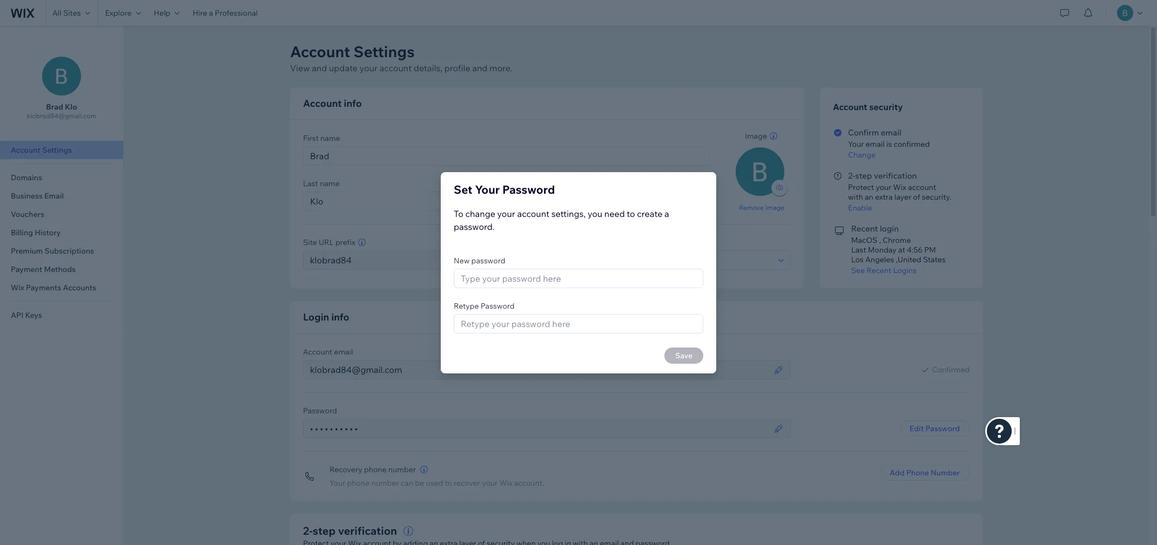 Task type: locate. For each thing, give the bounding box(es) containing it.
2 and from the left
[[473, 63, 488, 74]]

wix right extra
[[894, 183, 907, 192]]

a right the create
[[665, 208, 670, 219]]

business
[[11, 191, 43, 201]]

0 vertical spatial to
[[627, 208, 635, 219]]

email up is
[[881, 128, 902, 138]]

account for account info
[[303, 97, 342, 110]]

0 vertical spatial 2-
[[849, 171, 856, 181]]

0 vertical spatial account
[[380, 63, 412, 74]]

step inside the 2-step verification protect your wix account with an extra layer of security. enable
[[856, 171, 873, 181]]

wix left the account.
[[500, 479, 513, 489]]

account info
[[303, 97, 362, 110]]

settings inside sidebar element
[[42, 145, 72, 155]]

payment
[[11, 265, 42, 275]]

number
[[388, 465, 416, 475], [372, 479, 399, 489]]

2 horizontal spatial wix
[[894, 183, 907, 192]]

info for login info
[[332, 311, 350, 324]]

1 vertical spatial email
[[866, 139, 885, 149]]

last up see
[[852, 245, 867, 255]]

0 horizontal spatial settings
[[42, 145, 72, 155]]

domains link
[[0, 169, 123, 187]]

0 horizontal spatial a
[[209, 8, 213, 18]]

number for recovery
[[388, 465, 416, 475]]

account up confirm
[[833, 102, 868, 112]]

account
[[290, 42, 350, 61], [303, 97, 342, 110], [833, 102, 868, 112], [11, 145, 40, 155], [303, 348, 333, 357]]

phone right recovery
[[364, 465, 387, 475]]

security.
[[922, 192, 952, 202]]

add
[[890, 469, 905, 478]]

wix
[[894, 183, 907, 192], [11, 283, 24, 293], [500, 479, 513, 489]]

2- inside the 2-step verification protect your wix account with an extra layer of security. enable
[[849, 171, 856, 181]]

0 horizontal spatial step
[[313, 525, 336, 538]]

your inside account settings view and update your account details, profile and more.
[[360, 63, 378, 74]]

0 horizontal spatial last
[[303, 179, 318, 189]]

0 vertical spatial wix
[[894, 183, 907, 192]]

1 vertical spatial account
[[909, 183, 937, 192]]

billing
[[11, 228, 33, 238]]

macos
[[852, 236, 878, 245]]

0 vertical spatial phone
[[364, 465, 387, 475]]

settings up 'update'
[[354, 42, 415, 61]]

1 horizontal spatial and
[[473, 63, 488, 74]]

1 horizontal spatial to
[[627, 208, 635, 219]]

view
[[290, 63, 310, 74]]

2 vertical spatial account
[[517, 208, 550, 219]]

your up "change"
[[849, 139, 864, 149]]

to inside to change your account settings, you need to create a password.
[[627, 208, 635, 219]]

recovery
[[330, 465, 363, 475]]

email for account
[[334, 348, 353, 357]]

account down the login
[[303, 348, 333, 357]]

phone down recovery
[[347, 479, 370, 489]]

account up domains
[[11, 145, 40, 155]]

see
[[852, 266, 865, 276]]

0 vertical spatial your
[[849, 139, 864, 149]]

0 vertical spatial verification
[[874, 171, 918, 181]]

your right an
[[876, 183, 892, 192]]

1 horizontal spatial wix
[[500, 479, 513, 489]]

your right "set"
[[475, 182, 500, 196]]

settings,
[[552, 208, 586, 219]]

your
[[849, 139, 864, 149], [475, 182, 500, 196], [330, 479, 346, 489]]

subscriptions
[[45, 246, 94, 256]]

email down login info
[[334, 348, 353, 357]]

account left details,
[[380, 63, 412, 74]]

your down recovery
[[330, 479, 346, 489]]

1 horizontal spatial last
[[852, 245, 867, 255]]

login info
[[303, 311, 350, 324]]

2 vertical spatial email
[[334, 348, 353, 357]]

your right recover
[[482, 479, 498, 489]]

1 vertical spatial to
[[445, 479, 452, 489]]

add phone number
[[890, 469, 960, 478]]

account settings
[[11, 145, 72, 155]]

payments
[[26, 283, 61, 293]]

0 vertical spatial info
[[344, 97, 362, 110]]

your inside confirm email your email is confirmed change
[[849, 139, 864, 149]]

confirm
[[849, 128, 880, 138]]

1 vertical spatial info
[[332, 311, 350, 324]]

business email link
[[0, 187, 123, 205]]

account inside account settings view and update your account details, profile and more.
[[290, 42, 350, 61]]

your inside to change your account settings, you need to create a password.
[[498, 208, 516, 219]]

account inside account settings view and update your account details, profile and more.
[[380, 63, 412, 74]]

to
[[627, 208, 635, 219], [445, 479, 452, 489]]

2 horizontal spatial account
[[909, 183, 937, 192]]

account up enable button
[[909, 183, 937, 192]]

email
[[44, 191, 64, 201]]

hire a professional
[[193, 8, 258, 18]]

1 vertical spatial number
[[372, 479, 399, 489]]

None field
[[556, 251, 776, 270]]

account inside the 2-step verification protect your wix account with an extra layer of security. enable
[[909, 183, 937, 192]]

1 vertical spatial name
[[320, 179, 340, 189]]

layer
[[895, 192, 912, 202]]

account email
[[303, 348, 353, 357]]

0 vertical spatial a
[[209, 8, 213, 18]]

settings
[[354, 42, 415, 61], [42, 145, 72, 155]]

your right 'update'
[[360, 63, 378, 74]]

retype password
[[454, 301, 515, 311]]

and
[[312, 63, 327, 74], [473, 63, 488, 74]]

1 horizontal spatial account
[[517, 208, 550, 219]]

1 vertical spatial verification
[[338, 525, 397, 538]]

1 vertical spatial a
[[665, 208, 670, 219]]

account
[[380, 63, 412, 74], [909, 183, 937, 192], [517, 208, 550, 219]]

Choose an account name text field
[[307, 251, 516, 270]]

to change your account settings, you need to create a password.
[[454, 208, 670, 232]]

account settings view and update your account details, profile and more.
[[290, 42, 513, 74]]

vouchers
[[11, 210, 44, 219]]

details,
[[414, 63, 443, 74]]

2 horizontal spatial your
[[849, 139, 864, 149]]

settings inside account settings view and update your account details, profile and more.
[[354, 42, 415, 61]]

wix inside the 2-step verification protect your wix account with an extra layer of security. enable
[[894, 183, 907, 192]]

recent
[[852, 224, 879, 234], [867, 266, 892, 276]]

number down recovery phone number
[[372, 479, 399, 489]]

protect
[[849, 183, 875, 192]]

a inside to change your account settings, you need to create a password.
[[665, 208, 670, 219]]

None text field
[[307, 420, 771, 438]]

retype
[[454, 301, 479, 311]]

enable
[[849, 203, 873, 213]]

pm
[[925, 245, 937, 255]]

Retype your password here password field
[[458, 315, 700, 333]]

0 horizontal spatial verification
[[338, 525, 397, 538]]

0 vertical spatial last
[[303, 179, 318, 189]]

info down 'update'
[[344, 97, 362, 110]]

2 vertical spatial wix
[[500, 479, 513, 489]]

0 vertical spatial name
[[321, 134, 340, 143]]

change button
[[849, 150, 969, 160]]

verification inside the 2-step verification protect your wix account with an extra layer of security. enable
[[874, 171, 918, 181]]

confirmed
[[894, 139, 930, 149]]

edit password button
[[900, 421, 970, 437]]

1 vertical spatial 2-
[[303, 525, 313, 538]]

info right the login
[[332, 311, 350, 324]]

recent up "macos"
[[852, 224, 879, 234]]

first name
[[303, 134, 340, 143]]

be
[[415, 479, 424, 489]]

0 vertical spatial number
[[388, 465, 416, 475]]

image inside button
[[766, 203, 785, 212]]

all sites
[[52, 8, 81, 18]]

0 horizontal spatial to
[[445, 479, 452, 489]]

1 vertical spatial last
[[852, 245, 867, 255]]

settings for account settings view and update your account details, profile and more.
[[354, 42, 415, 61]]

wix down payment
[[11, 283, 24, 293]]

name down first name
[[320, 179, 340, 189]]

a right hire
[[209, 8, 213, 18]]

a
[[209, 8, 213, 18], [665, 208, 670, 219]]

wix inside sidebar element
[[11, 283, 24, 293]]

security
[[870, 102, 903, 112]]

phone for recovery
[[364, 465, 387, 475]]

email left is
[[866, 139, 885, 149]]

0 vertical spatial email
[[881, 128, 902, 138]]

1 horizontal spatial step
[[856, 171, 873, 181]]

0 vertical spatial settings
[[354, 42, 415, 61]]

Type your password here password field
[[458, 269, 700, 288]]

account up first name
[[303, 97, 342, 110]]

0 horizontal spatial 2-
[[303, 525, 313, 538]]

api
[[11, 311, 23, 321]]

account left settings,
[[517, 208, 550, 219]]

0 horizontal spatial and
[[312, 63, 327, 74]]

settings up "domains" link
[[42, 145, 72, 155]]

account inside sidebar element
[[11, 145, 40, 155]]

1 vertical spatial settings
[[42, 145, 72, 155]]

and left more.
[[473, 63, 488, 74]]

0 horizontal spatial wix
[[11, 283, 24, 293]]

to right the need
[[627, 208, 635, 219]]

klo
[[65, 102, 77, 112]]

account security
[[833, 102, 903, 112]]

1 horizontal spatial a
[[665, 208, 670, 219]]

1 horizontal spatial settings
[[354, 42, 415, 61]]

new
[[454, 256, 470, 266]]

1 vertical spatial step
[[313, 525, 336, 538]]

prefix
[[336, 238, 356, 248]]

profile
[[445, 63, 471, 74]]

history
[[35, 228, 61, 238]]

number up can
[[388, 465, 416, 475]]

1 vertical spatial phone
[[347, 479, 370, 489]]

1 vertical spatial image
[[766, 203, 785, 212]]

an
[[865, 192, 874, 202]]

los
[[852, 255, 864, 265]]

your
[[360, 63, 378, 74], [876, 183, 892, 192], [498, 208, 516, 219], [482, 479, 498, 489]]

your down set your password
[[498, 208, 516, 219]]

to right used
[[445, 479, 452, 489]]

1 vertical spatial wix
[[11, 283, 24, 293]]

new password
[[454, 256, 506, 266]]

name right first
[[321, 134, 340, 143]]

account for account settings
[[11, 145, 40, 155]]

billing history link
[[0, 224, 123, 242]]

1 horizontal spatial verification
[[874, 171, 918, 181]]

payment methods link
[[0, 261, 123, 279]]

chrome
[[883, 236, 912, 245]]

change
[[466, 208, 496, 219]]

help button
[[147, 0, 186, 26]]

0 vertical spatial step
[[856, 171, 873, 181]]

2 vertical spatial your
[[330, 479, 346, 489]]

1 horizontal spatial 2-
[[849, 171, 856, 181]]

last down first
[[303, 179, 318, 189]]

password
[[503, 182, 555, 196], [481, 301, 515, 311], [303, 406, 337, 416], [926, 424, 960, 434]]

step for 2-step verification
[[313, 525, 336, 538]]

sidebar element
[[0, 26, 124, 546]]

1 horizontal spatial your
[[475, 182, 500, 196]]

recent down angeles
[[867, 266, 892, 276]]

0 horizontal spatial account
[[380, 63, 412, 74]]

hire
[[193, 8, 207, 18]]

klobrad84@gmail.com
[[27, 112, 97, 120]]

,
[[880, 236, 882, 245]]

account for step
[[909, 183, 937, 192]]

verification
[[874, 171, 918, 181], [338, 525, 397, 538]]

account up view
[[290, 42, 350, 61]]

and right view
[[312, 63, 327, 74]]



Task type: describe. For each thing, give the bounding box(es) containing it.
api keys
[[11, 311, 42, 321]]

wix payments accounts link
[[0, 279, 123, 297]]

account settings link
[[0, 141, 123, 159]]

0 vertical spatial image
[[745, 131, 768, 141]]

need
[[605, 208, 625, 219]]

password.
[[454, 221, 495, 232]]

2-step verification
[[303, 525, 397, 538]]

brad
[[46, 102, 63, 112]]

professional
[[215, 8, 258, 18]]

last inside recent login macos , chrome last monday at 4:56 pm los angeles ,united states see recent logins
[[852, 245, 867, 255]]

4:56
[[907, 245, 923, 255]]

0 vertical spatial recent
[[852, 224, 879, 234]]

business email
[[11, 191, 64, 201]]

see recent logins button
[[852, 266, 970, 276]]

0 horizontal spatial your
[[330, 479, 346, 489]]

site url prefix
[[303, 238, 356, 248]]

account inside to change your account settings, you need to create a password.
[[517, 208, 550, 219]]

remove image
[[739, 203, 785, 212]]

confirmed
[[933, 365, 970, 375]]

settings for account settings
[[42, 145, 72, 155]]

remove
[[739, 203, 764, 212]]

account for account settings view and update your account details, profile and more.
[[290, 42, 350, 61]]

number
[[931, 469, 960, 478]]

1 vertical spatial your
[[475, 182, 500, 196]]

to
[[454, 208, 464, 219]]

number for your
[[372, 479, 399, 489]]

billing history
[[11, 228, 61, 238]]

hire a professional link
[[186, 0, 264, 26]]

set
[[454, 182, 473, 196]]

login
[[303, 311, 329, 324]]

api keys link
[[0, 306, 123, 325]]

Enter your last name. text field
[[307, 192, 706, 211]]

you
[[588, 208, 603, 219]]

2- for 2-step verification
[[303, 525, 313, 538]]

used
[[426, 479, 443, 489]]

update
[[329, 63, 358, 74]]

edit
[[910, 424, 924, 434]]

edit password
[[910, 424, 960, 434]]

change
[[849, 150, 876, 160]]

login
[[880, 224, 899, 234]]

url
[[319, 238, 334, 248]]

,united
[[896, 255, 922, 265]]

remove image button
[[739, 203, 785, 212]]

more.
[[490, 63, 513, 74]]

password inside button
[[926, 424, 960, 434]]

of
[[914, 192, 921, 202]]

info for account info
[[344, 97, 362, 110]]

1 and from the left
[[312, 63, 327, 74]]

vouchers link
[[0, 205, 123, 224]]

password
[[472, 256, 506, 266]]

explore
[[105, 8, 132, 18]]

angeles
[[866, 255, 895, 265]]

premium subscriptions link
[[0, 242, 123, 261]]

help
[[154, 8, 170, 18]]

recent login macos , chrome last monday at 4:56 pm los angeles ,united states see recent logins
[[852, 224, 946, 276]]

extra
[[876, 192, 893, 202]]

recovery phone number
[[330, 465, 416, 475]]

states
[[924, 255, 946, 265]]

enable button
[[849, 203, 969, 213]]

premium
[[11, 246, 43, 256]]

verification for 2-step verification protect your wix account with an extra layer of security. enable
[[874, 171, 918, 181]]

confirm email your email is confirmed change
[[849, 128, 930, 160]]

create
[[637, 208, 663, 219]]

site
[[303, 238, 317, 248]]

1 vertical spatial recent
[[867, 266, 892, 276]]

account for account security
[[833, 102, 868, 112]]

with
[[849, 192, 864, 202]]

can
[[401, 479, 414, 489]]

phone for your
[[347, 479, 370, 489]]

wix payments accounts
[[11, 283, 96, 293]]

your inside the 2-step verification protect your wix account with an extra layer of security. enable
[[876, 183, 892, 192]]

name for last name
[[320, 179, 340, 189]]

payment methods
[[11, 265, 76, 275]]

premium subscriptions
[[11, 246, 94, 256]]

methods
[[44, 265, 76, 275]]

2- for 2-step verification protect your wix account with an extra layer of security. enable
[[849, 171, 856, 181]]

2-step verification protect your wix account with an extra layer of security. enable
[[849, 171, 952, 213]]

verification for 2-step verification
[[338, 525, 397, 538]]

Enter your first name. text field
[[307, 147, 706, 165]]

add phone number button
[[880, 465, 970, 482]]

domains
[[11, 173, 42, 183]]

your phone number can be used to recover your wix account.
[[330, 479, 545, 489]]

account for settings
[[380, 63, 412, 74]]

name for first name
[[321, 134, 340, 143]]

account for account email
[[303, 348, 333, 357]]

all
[[52, 8, 61, 18]]

email for confirm
[[881, 128, 902, 138]]

set your password
[[454, 182, 555, 196]]

last name
[[303, 179, 340, 189]]

step for 2-step verification protect your wix account with an extra layer of security. enable
[[856, 171, 873, 181]]

Email address text field
[[307, 361, 771, 379]]

sites
[[63, 8, 81, 18]]



Task type: vqa. For each thing, say whether or not it's contained in the screenshot.
top 'Explore'
no



